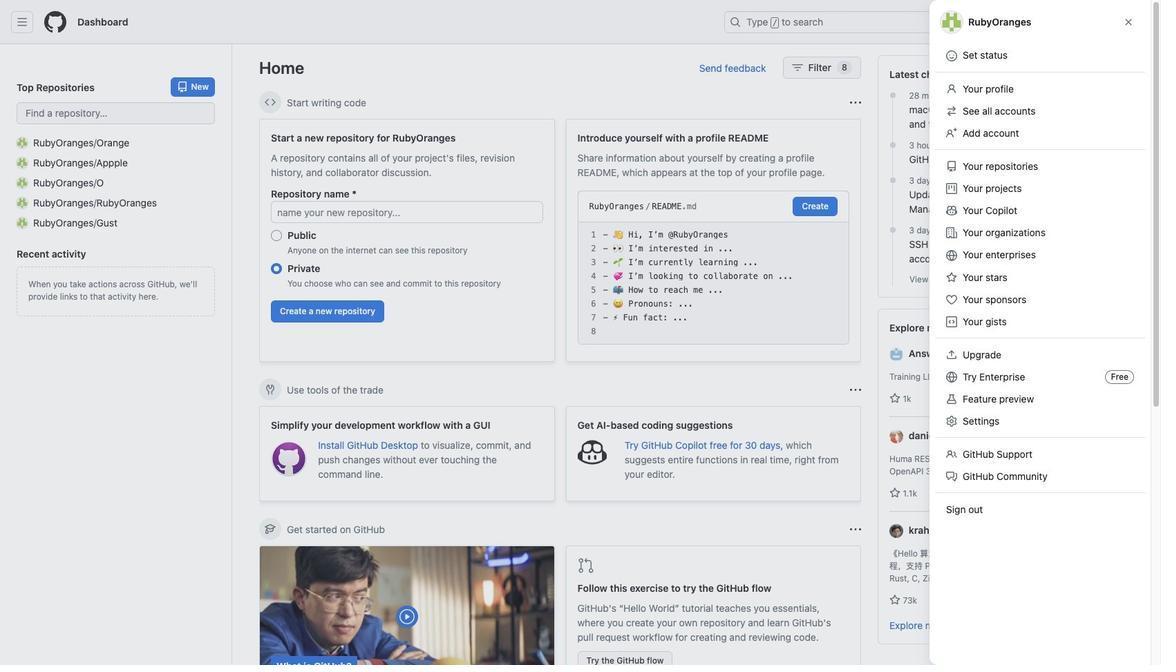 Task type: vqa. For each thing, say whether or not it's contained in the screenshot.
ACCOUNT element
yes



Task type: locate. For each thing, give the bounding box(es) containing it.
0 vertical spatial dot fill image
[[887, 140, 898, 151]]

1 vertical spatial dot fill image
[[887, 175, 898, 186]]

plus image
[[993, 17, 1004, 28]]

2 vertical spatial dot fill image
[[887, 225, 898, 236]]

explore repositories navigation
[[878, 309, 1124, 645]]

star image
[[890, 393, 901, 404], [890, 488, 901, 499]]

1 vertical spatial star image
[[890, 488, 901, 499]]

dot fill image
[[887, 140, 898, 151], [887, 175, 898, 186], [887, 225, 898, 236]]

star image
[[890, 595, 901, 606]]

0 vertical spatial star image
[[890, 393, 901, 404]]

2 dot fill image from the top
[[887, 175, 898, 186]]



Task type: describe. For each thing, give the bounding box(es) containing it.
1 dot fill image from the top
[[887, 140, 898, 151]]

2 star image from the top
[[890, 488, 901, 499]]

account element
[[0, 44, 232, 666]]

dot fill image
[[887, 90, 898, 101]]

1 star image from the top
[[890, 393, 901, 404]]

3 dot fill image from the top
[[887, 225, 898, 236]]

triangle down image
[[1009, 17, 1020, 28]]

homepage image
[[44, 11, 66, 33]]

explore element
[[878, 55, 1124, 666]]

command palette image
[[950, 17, 961, 28]]



